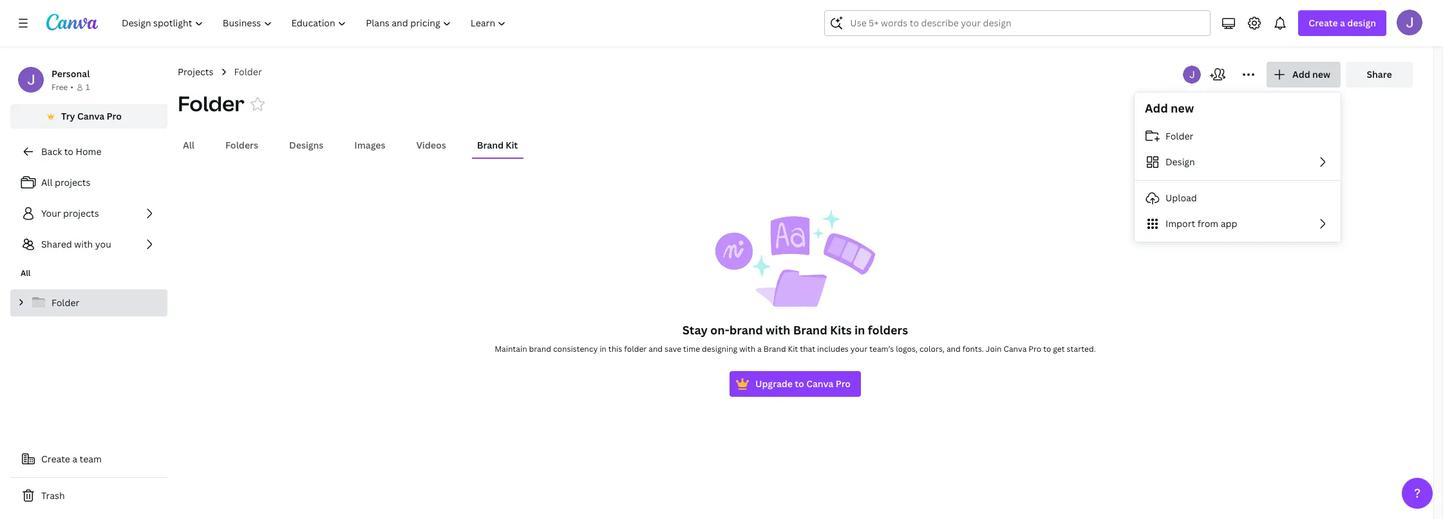 Task type: vqa. For each thing, say whether or not it's contained in the screenshot.
rightmost TEAM 1 image
no



Task type: locate. For each thing, give the bounding box(es) containing it.
includes
[[817, 344, 849, 355]]

2 horizontal spatial to
[[1043, 344, 1051, 355]]

1 horizontal spatial canva
[[806, 378, 834, 390]]

0 vertical spatial create
[[1309, 17, 1338, 29]]

projects right your
[[63, 207, 99, 220]]

kit
[[506, 139, 518, 151], [788, 344, 798, 355]]

to for upgrade to canva pro
[[795, 378, 804, 390]]

1 vertical spatial pro
[[1029, 344, 1041, 355]]

1 vertical spatial all
[[41, 176, 52, 189]]

designs button
[[284, 133, 329, 158]]

a left design
[[1340, 17, 1345, 29]]

0 horizontal spatial brand
[[529, 344, 551, 355]]

0 vertical spatial in
[[854, 323, 865, 338]]

new up design at the right top of page
[[1171, 100, 1194, 116]]

0 vertical spatial to
[[64, 146, 73, 158]]

0 horizontal spatial folder link
[[10, 290, 167, 317]]

projects
[[55, 176, 90, 189], [63, 207, 99, 220]]

upload button
[[1135, 185, 1341, 211]]

create for create a design
[[1309, 17, 1338, 29]]

1 horizontal spatial to
[[795, 378, 804, 390]]

all button
[[178, 133, 200, 158]]

design
[[1166, 156, 1195, 168]]

1 horizontal spatial a
[[757, 344, 762, 355]]

with up upgrade
[[766, 323, 790, 338]]

to left get
[[1043, 344, 1051, 355]]

a for design
[[1340, 17, 1345, 29]]

all projects link
[[10, 170, 167, 196]]

try canva pro button
[[10, 104, 167, 129]]

upgrade to canva pro button
[[730, 372, 861, 397]]

new inside dropdown button
[[1312, 68, 1330, 80]]

0 horizontal spatial kit
[[506, 139, 518, 151]]

join
[[986, 344, 1002, 355]]

1 horizontal spatial pro
[[836, 378, 851, 390]]

1 horizontal spatial new
[[1312, 68, 1330, 80]]

0 horizontal spatial canva
[[77, 110, 104, 122]]

0 vertical spatial all
[[183, 139, 194, 151]]

1 vertical spatial in
[[600, 344, 606, 355]]

1 vertical spatial folder link
[[10, 290, 167, 317]]

0 horizontal spatial new
[[1171, 100, 1194, 116]]

brand up designing
[[729, 323, 763, 338]]

1 vertical spatial a
[[757, 344, 762, 355]]

folder
[[234, 66, 262, 78], [178, 90, 244, 117], [1166, 130, 1193, 142], [52, 297, 79, 309]]

new
[[1312, 68, 1330, 80], [1171, 100, 1194, 116]]

brand
[[729, 323, 763, 338], [529, 344, 551, 355]]

create left team
[[41, 453, 70, 466]]

add new up design at the right top of page
[[1145, 100, 1194, 116]]

2 vertical spatial pro
[[836, 378, 851, 390]]

brand
[[477, 139, 504, 151], [793, 323, 827, 338], [764, 344, 786, 355]]

0 horizontal spatial folder button
[[178, 90, 244, 118]]

create inside create a team button
[[41, 453, 70, 466]]

back to home
[[41, 146, 101, 158]]

1 horizontal spatial kit
[[788, 344, 798, 355]]

1 vertical spatial with
[[766, 323, 790, 338]]

2 vertical spatial canva
[[806, 378, 834, 390]]

create for create a team
[[41, 453, 70, 466]]

2 vertical spatial a
[[72, 453, 77, 466]]

to right back
[[64, 146, 73, 158]]

in right kits
[[854, 323, 865, 338]]

to right upgrade
[[795, 378, 804, 390]]

0 horizontal spatial in
[[600, 344, 606, 355]]

started.
[[1067, 344, 1096, 355]]

add new down "create a design" dropdown button on the right top of page
[[1292, 68, 1330, 80]]

1 horizontal spatial and
[[947, 344, 961, 355]]

2 horizontal spatial all
[[183, 139, 194, 151]]

in left this
[[600, 344, 606, 355]]

0 vertical spatial add
[[1292, 68, 1310, 80]]

and left fonts.
[[947, 344, 961, 355]]

folder link
[[234, 65, 262, 79], [10, 290, 167, 317]]

on-
[[710, 323, 729, 338]]

0 vertical spatial a
[[1340, 17, 1345, 29]]

in
[[854, 323, 865, 338], [600, 344, 606, 355]]

upgrade
[[755, 378, 793, 390]]

folder link right the projects link
[[234, 65, 262, 79]]

0 vertical spatial canva
[[77, 110, 104, 122]]

a for team
[[72, 453, 77, 466]]

a inside dropdown button
[[1340, 17, 1345, 29]]

projects for your projects
[[63, 207, 99, 220]]

that
[[800, 344, 815, 355]]

0 horizontal spatial add new
[[1145, 100, 1194, 116]]

import from app button
[[1135, 211, 1341, 237]]

folder button down the projects link
[[178, 90, 244, 118]]

1 vertical spatial kit
[[788, 344, 798, 355]]

1 horizontal spatial add
[[1292, 68, 1310, 80]]

0 vertical spatial projects
[[55, 176, 90, 189]]

team
[[80, 453, 102, 466]]

create inside "create a design" dropdown button
[[1309, 17, 1338, 29]]

and
[[649, 344, 663, 355], [947, 344, 961, 355]]

brand right maintain
[[529, 344, 551, 355]]

add new button
[[1267, 62, 1341, 88]]

canva inside "stay on-brand with brand kits in folders maintain brand consistency in this folder and save time designing with a brand kit that includes your team's logos, colors, and fonts. join canva pro to get started."
[[1004, 344, 1027, 355]]

shared with you
[[41, 238, 111, 250]]

all for all button
[[183, 139, 194, 151]]

canva right join
[[1004, 344, 1027, 355]]

share
[[1367, 68, 1392, 80]]

import from app
[[1166, 218, 1237, 230]]

0 horizontal spatial to
[[64, 146, 73, 158]]

0 vertical spatial folder button
[[178, 90, 244, 118]]

add
[[1292, 68, 1310, 80], [1145, 100, 1168, 116]]

projects
[[178, 66, 213, 78]]

canva down that
[[806, 378, 834, 390]]

1 vertical spatial add
[[1145, 100, 1168, 116]]

folders button
[[220, 133, 263, 158]]

folder button
[[178, 90, 244, 118], [1135, 124, 1341, 149]]

2 horizontal spatial brand
[[793, 323, 827, 338]]

canva
[[77, 110, 104, 122], [1004, 344, 1027, 355], [806, 378, 834, 390]]

2 horizontal spatial pro
[[1029, 344, 1041, 355]]

add new
[[1292, 68, 1330, 80], [1145, 100, 1194, 116]]

stay on-brand with brand kits in folders maintain brand consistency in this folder and save time designing with a brand kit that includes your team's logos, colors, and fonts. join canva pro to get started.
[[495, 323, 1096, 355]]

0 vertical spatial new
[[1312, 68, 1330, 80]]

2 vertical spatial all
[[21, 268, 31, 279]]

menu
[[1135, 124, 1341, 237]]

folder button up upload button at the top right
[[1135, 124, 1341, 149]]

a inside button
[[72, 453, 77, 466]]

pro up back to home link
[[107, 110, 122, 122]]

1 horizontal spatial with
[[739, 344, 755, 355]]

1 vertical spatial new
[[1171, 100, 1194, 116]]

brand right videos
[[477, 139, 504, 151]]

1 horizontal spatial brand
[[729, 323, 763, 338]]

canva right try at the top left of the page
[[77, 110, 104, 122]]

folders
[[225, 139, 258, 151]]

1 vertical spatial projects
[[63, 207, 99, 220]]

brand up that
[[793, 323, 827, 338]]

2 vertical spatial brand
[[764, 344, 786, 355]]

0 horizontal spatial brand
[[477, 139, 504, 151]]

1 horizontal spatial folder link
[[234, 65, 262, 79]]

pro left get
[[1029, 344, 1041, 355]]

1 horizontal spatial brand
[[764, 344, 786, 355]]

0 vertical spatial with
[[74, 238, 93, 250]]

0 horizontal spatial and
[[649, 344, 663, 355]]

home
[[76, 146, 101, 158]]

all inside button
[[183, 139, 194, 151]]

images button
[[349, 133, 391, 158]]

1 horizontal spatial add new
[[1292, 68, 1330, 80]]

1 vertical spatial brand
[[793, 323, 827, 338]]

list containing all projects
[[10, 170, 167, 258]]

a
[[1340, 17, 1345, 29], [757, 344, 762, 355], [72, 453, 77, 466]]

team's
[[869, 344, 894, 355]]

menu containing folder
[[1135, 124, 1341, 237]]

0 vertical spatial pro
[[107, 110, 122, 122]]

pro
[[107, 110, 122, 122], [1029, 344, 1041, 355], [836, 378, 851, 390]]

0 horizontal spatial with
[[74, 238, 93, 250]]

to
[[64, 146, 73, 158], [1043, 344, 1051, 355], [795, 378, 804, 390]]

1 horizontal spatial create
[[1309, 17, 1338, 29]]

2 horizontal spatial a
[[1340, 17, 1345, 29]]

1 and from the left
[[649, 344, 663, 355]]

1 vertical spatial to
[[1043, 344, 1051, 355]]

1
[[86, 82, 90, 93]]

with right designing
[[739, 344, 755, 355]]

0 horizontal spatial create
[[41, 453, 70, 466]]

to inside button
[[795, 378, 804, 390]]

to inside "stay on-brand with brand kits in folders maintain brand consistency in this folder and save time designing with a brand kit that includes your team's logos, colors, and fonts. join canva pro to get started."
[[1043, 344, 1051, 355]]

0 horizontal spatial a
[[72, 453, 77, 466]]

a left team
[[72, 453, 77, 466]]

brand left that
[[764, 344, 786, 355]]

create a team button
[[10, 447, 167, 473]]

try canva pro
[[61, 110, 122, 122]]

all
[[183, 139, 194, 151], [41, 176, 52, 189], [21, 268, 31, 279]]

projects down 'back to home'
[[55, 176, 90, 189]]

0 vertical spatial brand
[[477, 139, 504, 151]]

personal
[[52, 68, 90, 80]]

projects link
[[178, 65, 213, 79]]

Search search field
[[850, 11, 1185, 35]]

app
[[1221, 218, 1237, 230]]

pro down includes
[[836, 378, 851, 390]]

create
[[1309, 17, 1338, 29], [41, 453, 70, 466]]

1 vertical spatial create
[[41, 453, 70, 466]]

stay
[[682, 323, 708, 338]]

2 vertical spatial to
[[795, 378, 804, 390]]

all inside list
[[41, 176, 52, 189]]

create left design
[[1309, 17, 1338, 29]]

0 vertical spatial add new
[[1292, 68, 1330, 80]]

with
[[74, 238, 93, 250], [766, 323, 790, 338], [739, 344, 755, 355]]

folder up design at the right top of page
[[1166, 130, 1193, 142]]

your projects link
[[10, 201, 167, 227]]

1 horizontal spatial all
[[41, 176, 52, 189]]

and left save
[[649, 344, 663, 355]]

shared with you link
[[10, 232, 167, 258]]

0 vertical spatial brand
[[729, 323, 763, 338]]

0 vertical spatial kit
[[506, 139, 518, 151]]

to for back to home
[[64, 146, 73, 158]]

your
[[41, 207, 61, 220]]

1 horizontal spatial folder button
[[1135, 124, 1341, 149]]

list
[[10, 170, 167, 258]]

1 vertical spatial canva
[[1004, 344, 1027, 355]]

0 horizontal spatial pro
[[107, 110, 122, 122]]

images
[[354, 139, 385, 151]]

design button
[[1135, 149, 1341, 175]]

time
[[683, 344, 700, 355]]

None search field
[[824, 10, 1211, 36]]

folder link down 'shared with you' link at the left of the page
[[10, 290, 167, 317]]

new down "create a design" dropdown button on the right top of page
[[1312, 68, 1330, 80]]

a up upgrade
[[757, 344, 762, 355]]

2 horizontal spatial canva
[[1004, 344, 1027, 355]]

folder inside folder link
[[52, 297, 79, 309]]

folder down shared
[[52, 297, 79, 309]]

with left you
[[74, 238, 93, 250]]



Task type: describe. For each thing, give the bounding box(es) containing it.
0 vertical spatial folder link
[[234, 65, 262, 79]]

2 horizontal spatial with
[[766, 323, 790, 338]]

1 vertical spatial brand
[[529, 344, 551, 355]]

back
[[41, 146, 62, 158]]

fonts.
[[962, 344, 984, 355]]

2 vertical spatial with
[[739, 344, 755, 355]]

•
[[70, 82, 73, 93]]

canva inside button
[[77, 110, 104, 122]]

folder inside menu
[[1166, 130, 1193, 142]]

try
[[61, 110, 75, 122]]

design
[[1347, 17, 1376, 29]]

from
[[1198, 218, 1218, 230]]

your
[[850, 344, 868, 355]]

1 vertical spatial folder button
[[1135, 124, 1341, 149]]

upgrade to canva pro
[[755, 378, 851, 390]]

jacob simon image
[[1397, 10, 1422, 35]]

you
[[95, 238, 111, 250]]

kit inside button
[[506, 139, 518, 151]]

canva inside button
[[806, 378, 834, 390]]

share button
[[1346, 62, 1413, 88]]

this
[[608, 344, 622, 355]]

0 horizontal spatial add
[[1145, 100, 1168, 116]]

brand kit button
[[472, 133, 523, 158]]

projects for all projects
[[55, 176, 90, 189]]

shared
[[41, 238, 72, 250]]

create a design
[[1309, 17, 1376, 29]]

free
[[52, 82, 68, 93]]

colors,
[[919, 344, 945, 355]]

all for all projects
[[41, 176, 52, 189]]

back to home link
[[10, 139, 167, 165]]

trash link
[[10, 484, 167, 509]]

videos button
[[411, 133, 451, 158]]

all projects
[[41, 176, 90, 189]]

logos,
[[896, 344, 918, 355]]

add new inside dropdown button
[[1292, 68, 1330, 80]]

1 vertical spatial add new
[[1145, 100, 1194, 116]]

add inside dropdown button
[[1292, 68, 1310, 80]]

maintain
[[495, 344, 527, 355]]

videos
[[416, 139, 446, 151]]

save
[[665, 344, 681, 355]]

folders
[[868, 323, 908, 338]]

kits
[[830, 323, 852, 338]]

0 horizontal spatial all
[[21, 268, 31, 279]]

pro inside "stay on-brand with brand kits in folders maintain brand consistency in this folder and save time designing with a brand kit that includes your team's logos, colors, and fonts. join canva pro to get started."
[[1029, 344, 1041, 355]]

2 and from the left
[[947, 344, 961, 355]]

top level navigation element
[[113, 10, 517, 36]]

folder right projects
[[234, 66, 262, 78]]

your projects
[[41, 207, 99, 220]]

brand inside button
[[477, 139, 504, 151]]

upload
[[1166, 192, 1197, 204]]

import
[[1166, 218, 1195, 230]]

create a design button
[[1298, 10, 1386, 36]]

designs
[[289, 139, 323, 151]]

1 horizontal spatial in
[[854, 323, 865, 338]]

free •
[[52, 82, 73, 93]]

trash
[[41, 490, 65, 502]]

designing
[[702, 344, 737, 355]]

get
[[1053, 344, 1065, 355]]

consistency
[[553, 344, 598, 355]]

kit inside "stay on-brand with brand kits in folders maintain brand consistency in this folder and save time designing with a brand kit that includes your team's logos, colors, and fonts. join canva pro to get started."
[[788, 344, 798, 355]]

folder
[[624, 344, 647, 355]]

pro inside "upgrade to canva pro" button
[[836, 378, 851, 390]]

pro inside "try canva pro" button
[[107, 110, 122, 122]]

create a team
[[41, 453, 102, 466]]

brand kit
[[477, 139, 518, 151]]

folder down the projects link
[[178, 90, 244, 117]]

a inside "stay on-brand with brand kits in folders maintain brand consistency in this folder and save time designing with a brand kit that includes your team's logos, colors, and fonts. join canva pro to get started."
[[757, 344, 762, 355]]



